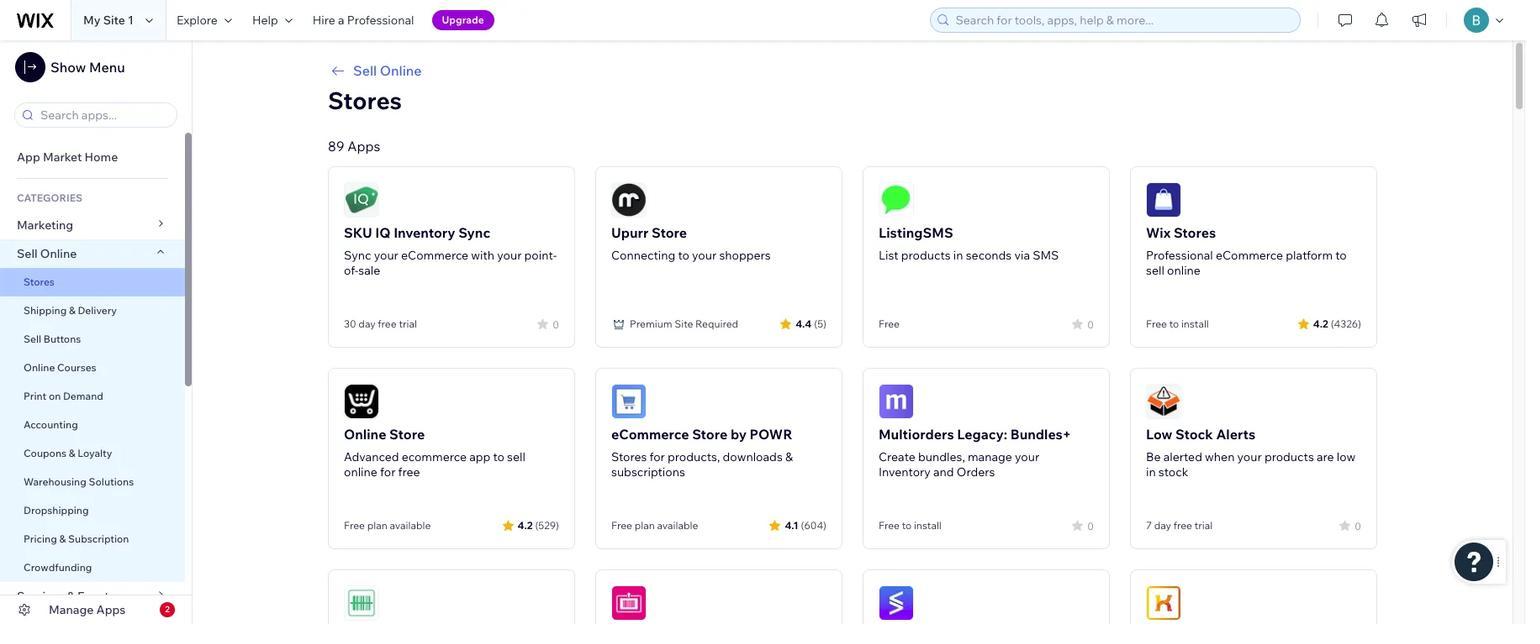 Task type: vqa. For each thing, say whether or not it's contained in the screenshot.
right Create New Site
no



Task type: describe. For each thing, give the bounding box(es) containing it.
stores inside the stores link
[[24, 276, 55, 288]]

alerted
[[1163, 450, 1202, 465]]

0 for sku iq inventory sync
[[553, 318, 559, 331]]

day for low
[[1154, 520, 1171, 532]]

& for loyalty
[[69, 447, 75, 460]]

kodbar  logo image
[[611, 586, 647, 621]]

upurr store connecting to your shoppers
[[611, 225, 771, 263]]

on
[[49, 390, 61, 403]]

app market home link
[[0, 143, 185, 172]]

delivery
[[78, 304, 117, 317]]

0 vertical spatial sell
[[353, 62, 377, 79]]

& for delivery
[[69, 304, 76, 317]]

pricing
[[24, 533, 57, 546]]

& inside the ecommerce store by powr stores for products, downloads & subscriptions
[[785, 450, 793, 465]]

hire
[[313, 13, 335, 28]]

pricing & subscription
[[24, 533, 129, 546]]

stock
[[1176, 426, 1213, 443]]

online down marketing
[[40, 246, 77, 262]]

low
[[1146, 426, 1173, 443]]

free for wix stores
[[1146, 318, 1167, 330]]

your right 'with'
[[497, 248, 522, 263]]

accounting
[[24, 419, 78, 431]]

stores link
[[0, 268, 185, 297]]

& for events
[[67, 589, 75, 605]]

app
[[17, 150, 40, 165]]

to down create
[[902, 520, 912, 532]]

crowdfunding
[[24, 562, 92, 574]]

in inside 'listingsms list products in seconds via sms'
[[953, 248, 963, 263]]

shoppers
[[719, 248, 771, 263]]

app market home
[[17, 150, 118, 165]]

0 vertical spatial sell online
[[353, 62, 422, 79]]

orders
[[957, 465, 995, 480]]

multiorders
[[879, 426, 954, 443]]

(604)
[[801, 519, 827, 532]]

1 horizontal spatial sell online link
[[328, 61, 1377, 81]]

sms
[[1033, 248, 1059, 263]]

powr
[[750, 426, 792, 443]]

upgrade
[[442, 13, 484, 26]]

Search for tools, apps, help & more... field
[[951, 8, 1295, 32]]

courses
[[57, 362, 96, 374]]

sell for the left sell online link
[[17, 246, 38, 262]]

ecommerce store by powr logo image
[[611, 384, 647, 420]]

online courses
[[24, 362, 96, 374]]

manage apps
[[49, 603, 126, 618]]

online store advanced ecommerce app to sell online for free
[[344, 426, 525, 480]]

explore
[[177, 13, 218, 28]]

via
[[1014, 248, 1030, 263]]

install for multiorders
[[914, 520, 942, 532]]

4.2 for wix stores
[[1313, 317, 1328, 330]]

required
[[695, 318, 738, 330]]

sell buttons link
[[0, 325, 185, 354]]

subscriptions
[[611, 465, 685, 480]]

0 vertical spatial sync
[[458, 225, 490, 241]]

1
[[128, 13, 134, 28]]

a
[[338, 13, 344, 28]]

online for online
[[344, 465, 377, 480]]

sell online inside sidebar element
[[17, 246, 77, 262]]

manage
[[49, 603, 94, 618]]

sell buttons
[[24, 333, 81, 346]]

1 vertical spatial sync
[[344, 248, 371, 263]]

listingsms logo image
[[879, 182, 914, 218]]

install for wix
[[1181, 318, 1209, 330]]

4.1
[[785, 519, 798, 532]]

available for advanced
[[390, 520, 431, 532]]

trial for alerts
[[1195, 520, 1213, 532]]

sell for online store
[[507, 450, 525, 465]]

online inside online store advanced ecommerce app to sell online for free
[[344, 426, 386, 443]]

2
[[165, 605, 170, 615]]

available for by
[[657, 520, 698, 532]]

point-
[[524, 248, 557, 263]]

home
[[85, 150, 118, 165]]

are
[[1317, 450, 1334, 465]]

online courses link
[[0, 354, 185, 383]]

help button
[[242, 0, 302, 40]]

multiorders legacy: bundles+ create bundles, manage your inventory and orders
[[879, 426, 1071, 480]]

stores up 89 apps
[[328, 86, 402, 115]]

professional for stores
[[1146, 248, 1213, 263]]

products inside low stock alerts be alerted when your products are low in stock
[[1265, 450, 1314, 465]]

by
[[731, 426, 747, 443]]

print
[[24, 390, 46, 403]]

free to install for multiorders
[[879, 520, 942, 532]]

4.2 (529)
[[518, 519, 559, 532]]

site for my
[[103, 13, 125, 28]]

marketing
[[17, 218, 73, 233]]

your inside the upurr store connecting to your shoppers
[[692, 248, 717, 263]]

app
[[469, 450, 490, 465]]

bundles+
[[1010, 426, 1071, 443]]

dropshipping
[[24, 505, 89, 517]]

shipping & delivery
[[24, 304, 117, 317]]

list
[[879, 248, 899, 263]]

inventory inside multiorders legacy: bundles+ create bundles, manage your inventory and orders
[[879, 465, 931, 480]]

show menu button
[[15, 52, 125, 82]]

your inside low stock alerts be alerted when your products are low in stock
[[1237, 450, 1262, 465]]

free plan available for ecommerce
[[611, 520, 698, 532]]

hire a professional link
[[302, 0, 424, 40]]

of-
[[344, 263, 358, 278]]

Search apps... field
[[35, 103, 172, 127]]

low stock alerts be alerted when your products are low in stock
[[1146, 426, 1356, 480]]

4.4
[[796, 317, 812, 330]]

sku
[[344, 225, 372, 241]]

& for subscription
[[59, 533, 66, 546]]

for inside the ecommerce store by powr stores for products, downloads & subscriptions
[[650, 450, 665, 465]]

low
[[1337, 450, 1356, 465]]

stores inside wix stores professional ecommerce platform to sell online
[[1174, 225, 1216, 241]]

services
[[17, 589, 64, 605]]

premium site required
[[630, 318, 738, 330]]

ecommerce inside sku iq inventory sync sync your ecommerce with your point- of-sale
[[401, 248, 469, 263]]

market
[[43, 150, 82, 165]]

when
[[1205, 450, 1235, 465]]

events
[[77, 589, 115, 605]]

to up low stock alerts logo
[[1169, 318, 1179, 330]]

print on demand link
[[0, 383, 185, 411]]

trial for inventory
[[399, 318, 417, 330]]

7
[[1146, 520, 1152, 532]]

services & events
[[17, 589, 115, 605]]

advanced
[[344, 450, 399, 465]]

be
[[1146, 450, 1161, 465]]

dropshipping link
[[0, 497, 185, 526]]



Task type: locate. For each thing, give the bounding box(es) containing it.
0 horizontal spatial sync
[[344, 248, 371, 263]]

0 horizontal spatial plan
[[367, 520, 387, 532]]

1 vertical spatial day
[[1154, 520, 1171, 532]]

inventory left and
[[879, 465, 931, 480]]

sync up 'with'
[[458, 225, 490, 241]]

categories
[[17, 192, 82, 204]]

& left events
[[67, 589, 75, 605]]

0 horizontal spatial site
[[103, 13, 125, 28]]

0 vertical spatial 4.2
[[1313, 317, 1328, 330]]

your down alerts at the bottom
[[1237, 450, 1262, 465]]

professional right a on the top of page
[[347, 13, 414, 28]]

free left app
[[398, 465, 420, 480]]

1 vertical spatial inventory
[[879, 465, 931, 480]]

your down bundles+
[[1015, 450, 1039, 465]]

& inside 'link'
[[69, 447, 75, 460]]

day right 30
[[358, 318, 376, 330]]

free
[[879, 318, 900, 330], [1146, 318, 1167, 330], [344, 520, 365, 532], [611, 520, 632, 532], [879, 520, 900, 532]]

0 for listingsms
[[1087, 318, 1094, 331]]

store for connecting
[[652, 225, 687, 241]]

0 horizontal spatial sell online
[[17, 246, 77, 262]]

sku iq inventory sync sync your ecommerce with your point- of-sale
[[344, 225, 557, 278]]

store inside the upurr store connecting to your shoppers
[[652, 225, 687, 241]]

manage
[[968, 450, 1012, 465]]

0 vertical spatial inventory
[[394, 225, 455, 241]]

1 vertical spatial site
[[675, 318, 693, 330]]

sell right app
[[507, 450, 525, 465]]

koongo: sell on marketplaces logo image
[[1146, 586, 1181, 621]]

0 for multiorders legacy: bundles+
[[1087, 520, 1094, 533]]

listingsms list products in seconds via sms
[[879, 225, 1059, 263]]

wix
[[1146, 225, 1171, 241]]

store up ecommerce
[[389, 426, 425, 443]]

plan down "subscriptions" on the left of the page
[[635, 520, 655, 532]]

show
[[50, 59, 86, 76]]

stores down 'ecommerce store by powr logo'
[[611, 450, 647, 465]]

plan for ecommerce
[[635, 520, 655, 532]]

online for wix
[[1167, 263, 1201, 278]]

ecommerce inside wix stores professional ecommerce platform to sell online
[[1216, 248, 1283, 263]]

0 vertical spatial apps
[[347, 138, 380, 155]]

in inside low stock alerts be alerted when your products are low in stock
[[1146, 465, 1156, 480]]

low stock alerts logo image
[[1146, 384, 1181, 420]]

free plan available
[[344, 520, 431, 532], [611, 520, 698, 532]]

1 horizontal spatial install
[[1181, 318, 1209, 330]]

2 free plan available from the left
[[611, 520, 698, 532]]

apps right 89
[[347, 138, 380, 155]]

professional for a
[[347, 13, 414, 28]]

professional inside wix stores professional ecommerce platform to sell online
[[1146, 248, 1213, 263]]

0 horizontal spatial ecommerce
[[401, 248, 469, 263]]

coupons
[[24, 447, 66, 460]]

0 vertical spatial day
[[358, 318, 376, 330]]

1 free plan available from the left
[[344, 520, 431, 532]]

ecommerce left platform at the top right
[[1216, 248, 1283, 263]]

install up low stock alerts logo
[[1181, 318, 1209, 330]]

your
[[374, 248, 398, 263], [497, 248, 522, 263], [692, 248, 717, 263], [1015, 450, 1039, 465], [1237, 450, 1262, 465]]

0 horizontal spatial for
[[380, 465, 396, 480]]

free to install
[[1146, 318, 1209, 330], [879, 520, 942, 532]]

free to install up low stock alerts logo
[[1146, 318, 1209, 330]]

1 horizontal spatial inventory
[[879, 465, 931, 480]]

for inside online store advanced ecommerce app to sell online for free
[[380, 465, 396, 480]]

store
[[652, 225, 687, 241], [389, 426, 425, 443], [692, 426, 728, 443]]

online up the print
[[24, 362, 55, 374]]

1 horizontal spatial available
[[657, 520, 698, 532]]

online up advanced
[[344, 426, 386, 443]]

in left seconds at the top right
[[953, 248, 963, 263]]

0 vertical spatial free
[[378, 318, 397, 330]]

sell down marketing
[[17, 246, 38, 262]]

inventory
[[394, 225, 455, 241], [879, 465, 931, 480]]

to right connecting
[[678, 248, 689, 263]]

1 vertical spatial sell
[[507, 450, 525, 465]]

ecommerce
[[401, 248, 469, 263], [1216, 248, 1283, 263], [611, 426, 689, 443]]

inventory inside sku iq inventory sync sync your ecommerce with your point- of-sale
[[394, 225, 455, 241]]

sell down 'wix' on the top right of the page
[[1146, 263, 1164, 278]]

& left loyalty
[[69, 447, 75, 460]]

0 horizontal spatial free to install
[[879, 520, 942, 532]]

1 horizontal spatial professional
[[1146, 248, 1213, 263]]

0 vertical spatial install
[[1181, 318, 1209, 330]]

free right 7
[[1174, 520, 1192, 532]]

coupons & loyalty link
[[0, 440, 185, 468]]

0 horizontal spatial trial
[[399, 318, 417, 330]]

sync
[[458, 225, 490, 241], [344, 248, 371, 263]]

listingsms
[[879, 225, 953, 241]]

online down hire a professional link
[[380, 62, 422, 79]]

stores inside the ecommerce store by powr stores for products, downloads & subscriptions
[[611, 450, 647, 465]]

online down online store logo at the left
[[344, 465, 377, 480]]

online inside online store advanced ecommerce app to sell online for free
[[344, 465, 377, 480]]

site right premium
[[675, 318, 693, 330]]

free down list
[[879, 318, 900, 330]]

1 horizontal spatial 4.2
[[1313, 317, 1328, 330]]

products left are at the bottom of page
[[1265, 450, 1314, 465]]

1 vertical spatial trial
[[1195, 520, 1213, 532]]

0
[[553, 318, 559, 331], [1087, 318, 1094, 331], [1087, 520, 1094, 533], [1355, 520, 1361, 533]]

1 horizontal spatial apps
[[347, 138, 380, 155]]

1 horizontal spatial plan
[[635, 520, 655, 532]]

0 horizontal spatial free plan available
[[344, 520, 431, 532]]

0 horizontal spatial products
[[901, 248, 951, 263]]

free to install for wix
[[1146, 318, 1209, 330]]

0 horizontal spatial in
[[953, 248, 963, 263]]

0 horizontal spatial sell online link
[[0, 240, 185, 268]]

inventory right iq
[[394, 225, 455, 241]]

sync down sku
[[344, 248, 371, 263]]

1 vertical spatial sell online
[[17, 246, 77, 262]]

install down and
[[914, 520, 942, 532]]

1 vertical spatial install
[[914, 520, 942, 532]]

warehousing solutions link
[[0, 468, 185, 497]]

0 horizontal spatial apps
[[96, 603, 126, 618]]

store for by
[[692, 426, 728, 443]]

& right pricing
[[59, 533, 66, 546]]

multiorders legacy: bundles+ logo image
[[879, 384, 914, 420]]

shipping
[[24, 304, 67, 317]]

& left delivery
[[69, 304, 76, 317]]

and
[[933, 465, 954, 480]]

1 horizontal spatial sell online
[[353, 62, 422, 79]]

free plan available for online
[[344, 520, 431, 532]]

your down iq
[[374, 248, 398, 263]]

bundles,
[[918, 450, 965, 465]]

sell down 'hire a professional'
[[353, 62, 377, 79]]

online down 'wix' on the top right of the page
[[1167, 263, 1201, 278]]

connecting
[[611, 248, 675, 263]]

plan down advanced
[[367, 520, 387, 532]]

to right platform at the top right
[[1335, 248, 1347, 263]]

trial right 30
[[399, 318, 417, 330]]

sell online down marketing
[[17, 246, 77, 262]]

sell for sell buttons link
[[24, 333, 41, 346]]

apps inside sidebar element
[[96, 603, 126, 618]]

1 horizontal spatial site
[[675, 318, 693, 330]]

2 horizontal spatial ecommerce
[[1216, 248, 1283, 263]]

loyalty
[[78, 447, 112, 460]]

upurr
[[611, 225, 649, 241]]

free up low stock alerts logo
[[1146, 318, 1167, 330]]

free down create
[[879, 520, 900, 532]]

0 horizontal spatial professional
[[347, 13, 414, 28]]

sell
[[1146, 263, 1164, 278], [507, 450, 525, 465]]

sidebar element
[[0, 40, 193, 625]]

free plan available down "subscriptions" on the left of the page
[[611, 520, 698, 532]]

0 horizontal spatial free
[[378, 318, 397, 330]]

solutions
[[89, 476, 134, 489]]

ecommerce inside the ecommerce store by powr stores for products, downloads & subscriptions
[[611, 426, 689, 443]]

1 vertical spatial sell online link
[[0, 240, 185, 268]]

stores right 'wix' on the top right of the page
[[1174, 225, 1216, 241]]

0 horizontal spatial sell
[[507, 450, 525, 465]]

plan
[[367, 520, 387, 532], [635, 520, 655, 532]]

apps right manage
[[96, 603, 126, 618]]

0 vertical spatial sell
[[1146, 263, 1164, 278]]

free
[[378, 318, 397, 330], [398, 465, 420, 480], [1174, 520, 1192, 532]]

free for sku
[[378, 318, 397, 330]]

sell left "buttons"
[[24, 333, 41, 346]]

0 horizontal spatial store
[[389, 426, 425, 443]]

89
[[328, 138, 344, 155]]

sell inside wix stores professional ecommerce platform to sell online
[[1146, 263, 1164, 278]]

demand
[[63, 390, 103, 403]]

1 horizontal spatial in
[[1146, 465, 1156, 480]]

products down listingsms
[[901, 248, 951, 263]]

1 horizontal spatial store
[[652, 225, 687, 241]]

site left 1
[[103, 13, 125, 28]]

online store logo image
[[344, 384, 379, 420]]

with
[[471, 248, 494, 263]]

2 plan from the left
[[635, 520, 655, 532]]

2 horizontal spatial free
[[1174, 520, 1192, 532]]

to right app
[[493, 450, 504, 465]]

1 horizontal spatial ecommerce
[[611, 426, 689, 443]]

0 vertical spatial online
[[1167, 263, 1201, 278]]

create
[[879, 450, 916, 465]]

for left ecommerce
[[380, 465, 396, 480]]

store for advanced
[[389, 426, 425, 443]]

your inside multiorders legacy: bundles+ create bundles, manage your inventory and orders
[[1015, 450, 1039, 465]]

sell for wix stores
[[1146, 263, 1164, 278]]

products
[[901, 248, 951, 263], [1265, 450, 1314, 465]]

4.2 left (4326)
[[1313, 317, 1328, 330]]

free to install down and
[[879, 520, 942, 532]]

free for multiorders legacy: bundles+
[[879, 520, 900, 532]]

1 horizontal spatial products
[[1265, 450, 1314, 465]]

sell
[[353, 62, 377, 79], [17, 246, 38, 262], [24, 333, 41, 346]]

0 horizontal spatial online
[[344, 465, 377, 480]]

4.2
[[1313, 317, 1328, 330], [518, 519, 533, 532]]

apps for 89 apps
[[347, 138, 380, 155]]

1 vertical spatial professional
[[1146, 248, 1213, 263]]

free inside online store advanced ecommerce app to sell online for free
[[398, 465, 420, 480]]

1 plan from the left
[[367, 520, 387, 532]]

stock sync: automate inventory logo image
[[879, 586, 914, 621]]

help
[[252, 13, 278, 28]]

to inside online store advanced ecommerce app to sell online for free
[[493, 450, 504, 465]]

store inside online store advanced ecommerce app to sell online for free
[[389, 426, 425, 443]]

sku iq inventory sync logo image
[[344, 182, 379, 218]]

ecommerce up "subscriptions" on the left of the page
[[611, 426, 689, 443]]

available
[[390, 520, 431, 532], [657, 520, 698, 532]]

apps for manage apps
[[96, 603, 126, 618]]

0 horizontal spatial day
[[358, 318, 376, 330]]

0 vertical spatial site
[[103, 13, 125, 28]]

professional down 'wix' on the top right of the page
[[1146, 248, 1213, 263]]

products,
[[668, 450, 720, 465]]

install
[[1181, 318, 1209, 330], [914, 520, 942, 532]]

crowdfunding link
[[0, 554, 185, 583]]

0 horizontal spatial 4.2
[[518, 519, 533, 532]]

1 vertical spatial 4.2
[[518, 519, 533, 532]]

1 horizontal spatial free
[[398, 465, 420, 480]]

0 vertical spatial products
[[901, 248, 951, 263]]

day for sku
[[358, 318, 376, 330]]

free for online store
[[344, 520, 365, 532]]

your left "shoppers"
[[692, 248, 717, 263]]

1 vertical spatial free to install
[[879, 520, 942, 532]]

sell online down 'hire a professional'
[[353, 62, 422, 79]]

to inside the upurr store connecting to your shoppers
[[678, 248, 689, 263]]

4.1 (604)
[[785, 519, 827, 532]]

my
[[83, 13, 100, 28]]

1 vertical spatial in
[[1146, 465, 1156, 480]]

available down ecommerce
[[390, 520, 431, 532]]

apps
[[347, 138, 380, 155], [96, 603, 126, 618]]

1 horizontal spatial day
[[1154, 520, 1171, 532]]

hire a professional
[[313, 13, 414, 28]]

for left "products,"
[[650, 450, 665, 465]]

0 vertical spatial sell online link
[[328, 61, 1377, 81]]

0 vertical spatial trial
[[399, 318, 417, 330]]

2 horizontal spatial store
[[692, 426, 728, 443]]

free down "subscriptions" on the left of the page
[[611, 520, 632, 532]]

2 available from the left
[[657, 520, 698, 532]]

for
[[650, 450, 665, 465], [380, 465, 396, 480]]

wix stores logo image
[[1146, 182, 1181, 218]]

1 vertical spatial online
[[344, 465, 377, 480]]

0 vertical spatial in
[[953, 248, 963, 263]]

89 apps
[[328, 138, 380, 155]]

in left stock
[[1146, 465, 1156, 480]]

trial right 7
[[1195, 520, 1213, 532]]

upgrade button
[[432, 10, 494, 30]]

1 horizontal spatial online
[[1167, 263, 1201, 278]]

marketing link
[[0, 211, 185, 240]]

free for ecommerce store by powr
[[611, 520, 632, 532]]

online inside wix stores professional ecommerce platform to sell online
[[1167, 263, 1201, 278]]

(529)
[[535, 519, 559, 532]]

1 vertical spatial sell
[[17, 246, 38, 262]]

stock
[[1159, 465, 1188, 480]]

& down powr
[[785, 450, 793, 465]]

ecommerce left 'with'
[[401, 248, 469, 263]]

store up "products,"
[[692, 426, 728, 443]]

free right 30
[[378, 318, 397, 330]]

available down "subscriptions" on the left of the page
[[657, 520, 698, 532]]

warehousing
[[24, 476, 86, 489]]

legacy:
[[957, 426, 1007, 443]]

products inside 'listingsms list products in seconds via sms'
[[901, 248, 951, 263]]

sale
[[358, 263, 380, 278]]

stores
[[328, 86, 402, 115], [1174, 225, 1216, 241], [24, 276, 55, 288], [611, 450, 647, 465]]

coupons & loyalty
[[24, 447, 112, 460]]

1 vertical spatial products
[[1265, 450, 1314, 465]]

site for premium
[[675, 318, 693, 330]]

1 horizontal spatial for
[[650, 450, 665, 465]]

shipping & delivery link
[[0, 297, 185, 325]]

free down advanced
[[344, 520, 365, 532]]

4.2 left the (529)
[[518, 519, 533, 532]]

day right 7
[[1154, 520, 1171, 532]]

platform
[[1286, 248, 1333, 263]]

menu
[[89, 59, 125, 76]]

1 horizontal spatial free to install
[[1146, 318, 1209, 330]]

barcode man - label printing logo image
[[344, 586, 379, 621]]

1 horizontal spatial free plan available
[[611, 520, 698, 532]]

0 horizontal spatial available
[[390, 520, 431, 532]]

free plan available down advanced
[[344, 520, 431, 532]]

1 horizontal spatial sync
[[458, 225, 490, 241]]

sell inside online store advanced ecommerce app to sell online for free
[[507, 450, 525, 465]]

seconds
[[966, 248, 1012, 263]]

services & events link
[[0, 583, 185, 611]]

0 horizontal spatial install
[[914, 520, 942, 532]]

store inside the ecommerce store by powr stores for products, downloads & subscriptions
[[692, 426, 728, 443]]

1 available from the left
[[390, 520, 431, 532]]

downloads
[[723, 450, 783, 465]]

1 horizontal spatial trial
[[1195, 520, 1213, 532]]

stores up shipping
[[24, 276, 55, 288]]

4.2 for online store
[[518, 519, 533, 532]]

0 horizontal spatial inventory
[[394, 225, 455, 241]]

to inside wix stores professional ecommerce platform to sell online
[[1335, 248, 1347, 263]]

professional
[[347, 13, 414, 28], [1146, 248, 1213, 263]]

premium
[[630, 318, 672, 330]]

warehousing solutions
[[24, 476, 134, 489]]

iq
[[375, 225, 391, 241]]

0 for low stock alerts
[[1355, 520, 1361, 533]]

0 vertical spatial free to install
[[1146, 318, 1209, 330]]

online
[[380, 62, 422, 79], [40, 246, 77, 262], [24, 362, 55, 374], [344, 426, 386, 443]]

free for low
[[1174, 520, 1192, 532]]

2 vertical spatial sell
[[24, 333, 41, 346]]

ecommerce store by powr stores for products, downloads & subscriptions
[[611, 426, 793, 480]]

2 vertical spatial free
[[1174, 520, 1192, 532]]

0 vertical spatial professional
[[347, 13, 414, 28]]

1 vertical spatial free
[[398, 465, 420, 480]]

store up connecting
[[652, 225, 687, 241]]

plan for online
[[367, 520, 387, 532]]

7 day free trial
[[1146, 520, 1213, 532]]

upurr store logo image
[[611, 182, 647, 218]]

1 vertical spatial apps
[[96, 603, 126, 618]]

1 horizontal spatial sell
[[1146, 263, 1164, 278]]

wix stores professional ecommerce platform to sell online
[[1146, 225, 1347, 278]]



